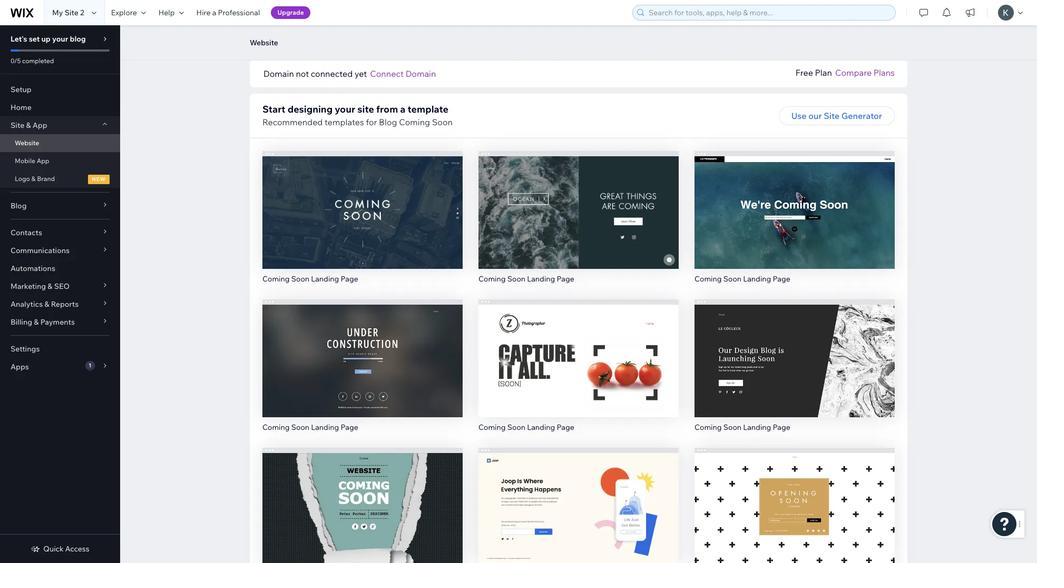 Task type: describe. For each thing, give the bounding box(es) containing it.
my
[[52, 8, 63, 17]]

a inside hire a professional link
[[212, 8, 216, 17]]

setup
[[11, 85, 31, 94]]

up
[[41, 34, 51, 44]]

2 domain from the left
[[406, 69, 436, 79]]

mobile app link
[[0, 152, 120, 170]]

& for site
[[26, 121, 31, 130]]

free
[[796, 67, 813, 78]]

analytics & reports button
[[0, 296, 120, 314]]

use our site generator button
[[779, 106, 895, 125]]

logo & brand
[[15, 175, 55, 183]]

home
[[11, 103, 32, 112]]

connect domain button
[[370, 67, 436, 80]]

quick
[[43, 545, 64, 554]]

hire a professional
[[196, 8, 260, 17]]

site inside site & app popup button
[[11, 121, 24, 130]]

apps
[[11, 363, 29, 372]]

website button
[[245, 35, 283, 51]]

seo
[[54, 282, 70, 291]]

quick access
[[43, 545, 89, 554]]

for
[[366, 117, 377, 128]]

0/5 completed
[[11, 57, 54, 65]]

my site 2
[[52, 8, 84, 17]]

use
[[791, 111, 807, 121]]

site & app button
[[0, 116, 120, 134]]

explore
[[111, 8, 137, 17]]

help button
[[152, 0, 190, 25]]

site
[[357, 103, 374, 115]]

& for marketing
[[48, 282, 52, 291]]

blog inside the start designing your site from a template recommended templates for blog coming soon
[[379, 117, 397, 128]]

logo
[[15, 175, 30, 183]]

hire a professional link
[[190, 0, 266, 25]]

app inside popup button
[[33, 121, 47, 130]]

hire
[[196, 8, 211, 17]]

analytics
[[11, 300, 43, 309]]

let's
[[11, 34, 27, 44]]

mobile
[[15, 157, 35, 165]]

recommended
[[262, 117, 323, 128]]

help
[[158, 8, 175, 17]]

mobile app
[[15, 157, 49, 165]]

settings link
[[0, 340, 120, 358]]

marketing & seo
[[11, 282, 70, 291]]

website for website button
[[250, 38, 278, 47]]

setup link
[[0, 81, 120, 99]]

designing
[[288, 103, 333, 115]]

domain not connected yet connect domain
[[263, 69, 436, 79]]

marketing & seo button
[[0, 278, 120, 296]]

upgrade
[[277, 8, 304, 16]]

brand
[[37, 175, 55, 183]]

blog
[[70, 34, 86, 44]]

site & app
[[11, 121, 47, 130]]

let's set up your blog
[[11, 34, 86, 44]]

completed
[[22, 57, 54, 65]]

1 domain from the left
[[263, 69, 294, 79]]

& for logo
[[31, 175, 36, 183]]

settings
[[11, 345, 40, 354]]

your inside the start designing your site from a template recommended templates for blog coming soon
[[335, 103, 355, 115]]

billing & payments
[[11, 318, 75, 327]]

communications
[[11, 246, 70, 256]]



Task type: vqa. For each thing, say whether or not it's contained in the screenshot.
mobile app LINK
yes



Task type: locate. For each thing, give the bounding box(es) containing it.
0 vertical spatial your
[[52, 34, 68, 44]]

contacts
[[11, 228, 42, 238]]

coming soon landing page
[[262, 274, 358, 284], [478, 274, 574, 284], [695, 274, 790, 284], [262, 423, 358, 432], [478, 423, 574, 432], [695, 423, 790, 432]]

0 horizontal spatial site
[[11, 121, 24, 130]]

app down home link
[[33, 121, 47, 130]]

app right the 'mobile'
[[37, 157, 49, 165]]

1 vertical spatial your
[[335, 103, 355, 115]]

0 vertical spatial app
[[33, 121, 47, 130]]

coming
[[399, 117, 430, 128], [262, 274, 290, 284], [478, 274, 506, 284], [695, 274, 722, 284], [262, 423, 290, 432], [478, 423, 506, 432], [695, 423, 722, 432]]

blog
[[379, 117, 397, 128], [11, 201, 27, 211]]

soon inside the start designing your site from a template recommended templates for blog coming soon
[[432, 117, 453, 128]]

templates
[[325, 117, 364, 128]]

blog down logo
[[11, 201, 27, 211]]

& right billing
[[34, 318, 39, 327]]

blog down the from at the left of page
[[379, 117, 397, 128]]

plans
[[874, 67, 895, 78]]

connected
[[311, 69, 353, 79]]

&
[[26, 121, 31, 130], [31, 175, 36, 183], [48, 282, 52, 291], [44, 300, 49, 309], [34, 318, 39, 327]]

set
[[29, 34, 40, 44]]

your up templates
[[335, 103, 355, 115]]

automations
[[11, 264, 55, 273]]

upgrade button
[[271, 6, 310, 19]]

site
[[65, 8, 78, 17], [824, 111, 840, 121], [11, 121, 24, 130]]

new
[[92, 176, 106, 183]]

1 vertical spatial blog
[[11, 201, 27, 211]]

website inside button
[[250, 38, 278, 47]]

1 vertical spatial app
[[37, 157, 49, 165]]

free plan compare plans
[[796, 67, 895, 78]]

from
[[376, 103, 398, 115]]

a right hire
[[212, 8, 216, 17]]

domain right connect
[[406, 69, 436, 79]]

automations link
[[0, 260, 120, 278]]

site inside use our site generator button
[[824, 111, 840, 121]]

& down home
[[26, 121, 31, 130]]

1 horizontal spatial website
[[250, 38, 278, 47]]

coming inside the start designing your site from a template recommended templates for blog coming soon
[[399, 117, 430, 128]]

communications button
[[0, 242, 120, 260]]

0 horizontal spatial your
[[52, 34, 68, 44]]

compare plans button
[[835, 66, 895, 79]]

contacts button
[[0, 224, 120, 242]]

plan
[[815, 67, 832, 78]]

1 horizontal spatial your
[[335, 103, 355, 115]]

website link
[[0, 134, 120, 152]]

marketing
[[11, 282, 46, 291]]

1 horizontal spatial site
[[65, 8, 78, 17]]

your
[[52, 34, 68, 44], [335, 103, 355, 115]]

1 horizontal spatial blog
[[379, 117, 397, 128]]

& for billing
[[34, 318, 39, 327]]

website inside sidebar element
[[15, 139, 39, 147]]

a
[[212, 8, 216, 17], [400, 103, 405, 115]]

edit button
[[340, 192, 385, 211], [556, 192, 601, 211], [773, 192, 817, 211], [340, 341, 385, 360], [556, 341, 601, 360], [340, 489, 385, 508], [773, 489, 817, 508]]

analytics & reports
[[11, 300, 79, 309]]

1
[[89, 363, 91, 369]]

not
[[296, 69, 309, 79]]

0/5
[[11, 57, 21, 65]]

start
[[262, 103, 285, 115]]

website
[[250, 38, 278, 47], [15, 139, 39, 147]]

2 horizontal spatial site
[[824, 111, 840, 121]]

professional
[[218, 8, 260, 17]]

& for analytics
[[44, 300, 49, 309]]

blog button
[[0, 197, 120, 215]]

a inside the start designing your site from a template recommended templates for blog coming soon
[[400, 103, 405, 115]]

template
[[408, 103, 448, 115]]

generator
[[841, 111, 882, 121]]

1 vertical spatial a
[[400, 103, 405, 115]]

0 vertical spatial a
[[212, 8, 216, 17]]

0 horizontal spatial domain
[[263, 69, 294, 79]]

your right up
[[52, 34, 68, 44]]

site left 2
[[65, 8, 78, 17]]

2
[[80, 8, 84, 17]]

app
[[33, 121, 47, 130], [37, 157, 49, 165]]

& left reports
[[44, 300, 49, 309]]

1 horizontal spatial a
[[400, 103, 405, 115]]

1 horizontal spatial domain
[[406, 69, 436, 79]]

view button
[[340, 214, 385, 233], [556, 214, 601, 233], [772, 214, 817, 233], [340, 363, 385, 382], [556, 363, 601, 382], [340, 511, 385, 530], [772, 511, 817, 530]]

billing & payments button
[[0, 314, 120, 331]]

view
[[353, 219, 372, 229], [569, 219, 588, 229], [785, 219, 804, 229], [353, 367, 372, 378], [569, 367, 588, 378], [353, 516, 372, 526], [785, 516, 804, 526]]

page
[[341, 274, 358, 284], [557, 274, 574, 284], [773, 274, 790, 284], [341, 423, 358, 432], [557, 423, 574, 432], [773, 423, 790, 432]]

billing
[[11, 318, 32, 327]]

0 vertical spatial blog
[[379, 117, 397, 128]]

our
[[808, 111, 822, 121]]

quick access button
[[31, 545, 89, 554]]

access
[[65, 545, 89, 554]]

& right logo
[[31, 175, 36, 183]]

payments
[[40, 318, 75, 327]]

edit
[[355, 196, 371, 207], [571, 196, 587, 207], [787, 196, 803, 207], [355, 345, 371, 355], [571, 345, 587, 355], [355, 493, 371, 504], [787, 493, 803, 504]]

sidebar element
[[0, 25, 120, 564]]

& left seo
[[48, 282, 52, 291]]

website down site & app
[[15, 139, 39, 147]]

your inside sidebar element
[[52, 34, 68, 44]]

site down home
[[11, 121, 24, 130]]

1 vertical spatial website
[[15, 139, 39, 147]]

site right our at top right
[[824, 111, 840, 121]]

Search for tools, apps, help & more... field
[[646, 5, 892, 20]]

a right the from at the left of page
[[400, 103, 405, 115]]

home link
[[0, 99, 120, 116]]

start designing your site from a template recommended templates for blog coming soon
[[262, 103, 453, 128]]

soon
[[432, 117, 453, 128], [291, 274, 309, 284], [507, 274, 525, 284], [723, 274, 741, 284], [291, 423, 309, 432], [507, 423, 525, 432], [723, 423, 741, 432]]

use our site generator
[[791, 111, 882, 121]]

compare
[[835, 67, 872, 78]]

website for website link
[[15, 139, 39, 147]]

website down professional
[[250, 38, 278, 47]]

reports
[[51, 300, 79, 309]]

yet
[[355, 69, 367, 79]]

0 horizontal spatial website
[[15, 139, 39, 147]]

connect
[[370, 69, 404, 79]]

0 horizontal spatial blog
[[11, 201, 27, 211]]

blog inside dropdown button
[[11, 201, 27, 211]]

landing
[[311, 274, 339, 284], [527, 274, 555, 284], [743, 274, 771, 284], [311, 423, 339, 432], [527, 423, 555, 432], [743, 423, 771, 432]]

0 horizontal spatial a
[[212, 8, 216, 17]]

domain left not
[[263, 69, 294, 79]]

domain
[[263, 69, 294, 79], [406, 69, 436, 79]]

0 vertical spatial website
[[250, 38, 278, 47]]



